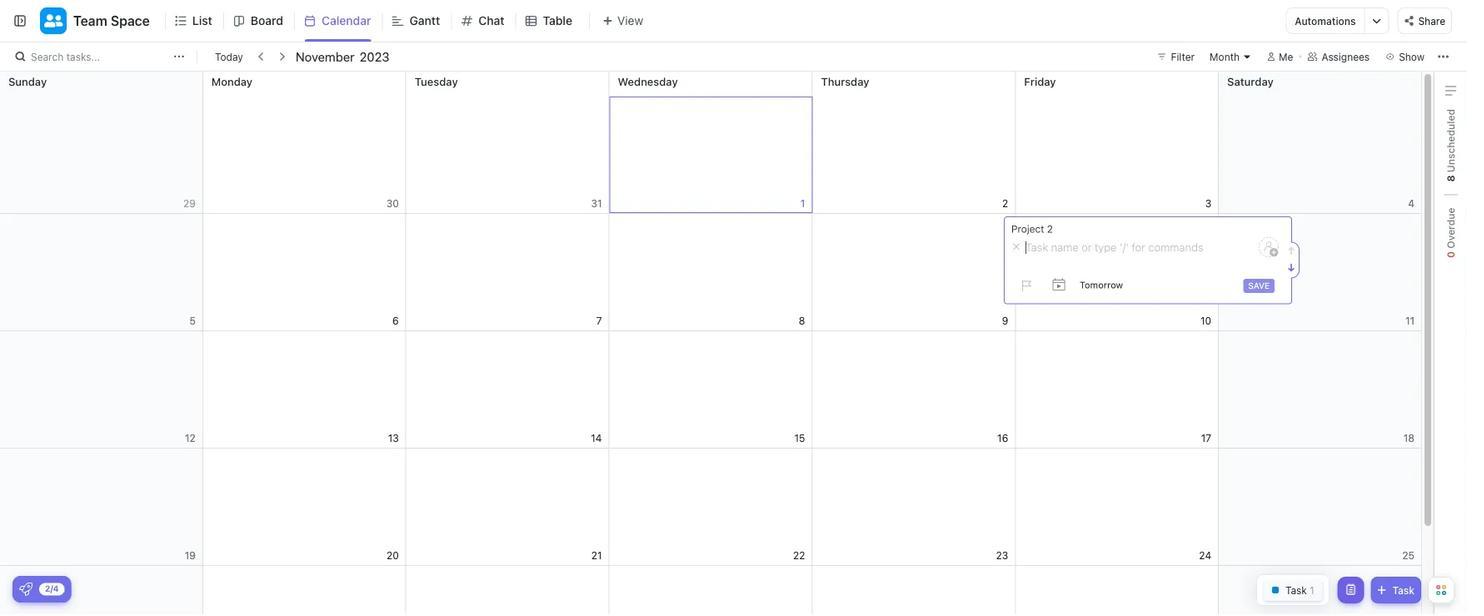 Task type: vqa. For each thing, say whether or not it's contained in the screenshot.
THE G, , element
no



Task type: locate. For each thing, give the bounding box(es) containing it.
1 vertical spatial 8
[[799, 315, 805, 327]]

chat link
[[478, 0, 511, 42]]

assignees
[[1322, 51, 1370, 62]]

0 horizontal spatial 8
[[799, 315, 805, 327]]

1 horizontal spatial 2
[[1047, 223, 1053, 235]]

search
[[31, 51, 64, 62]]

1 vertical spatial 2
[[1047, 223, 1053, 235]]

5
[[189, 315, 196, 327]]

4 row from the top
[[0, 449, 1422, 567]]

6
[[392, 315, 399, 327]]

2
[[1002, 198, 1008, 210], [1047, 223, 1053, 235]]

8 inside row
[[799, 315, 805, 327]]

automations
[[1295, 15, 1356, 27]]

space
[[111, 13, 150, 29]]

tuesday
[[415, 75, 458, 87]]

grid
[[0, 72, 1422, 616]]

0 horizontal spatial 2
[[1002, 198, 1008, 210]]

11
[[1405, 315, 1415, 327]]

overdue
[[1445, 208, 1457, 252]]

set priority image
[[1013, 274, 1038, 299]]

calendar link
[[322, 0, 378, 42]]

row
[[0, 72, 1422, 214], [0, 214, 1422, 332], [0, 332, 1422, 449], [0, 449, 1422, 567], [0, 567, 1422, 616]]

18
[[1404, 433, 1415, 445]]

assignees button
[[1300, 47, 1377, 67]]

3 row from the top
[[0, 332, 1422, 449]]

onboarding checklist button element
[[19, 583, 32, 597]]

project 2 button
[[1011, 223, 1279, 235]]

row containing 12
[[0, 332, 1422, 449]]

4
[[1408, 198, 1415, 210]]

chat
[[478, 14, 505, 27]]

sunday
[[8, 75, 47, 87]]

25
[[1403, 550, 1415, 562]]

0
[[1445, 252, 1457, 258]]

1 row from the top
[[0, 72, 1422, 214]]

today button
[[212, 48, 246, 65]]

19
[[185, 550, 196, 562]]

team space
[[73, 13, 150, 29]]

1 horizontal spatial 8
[[1445, 175, 1457, 182]]

2 inside dropdown button
[[1047, 223, 1053, 235]]

table link
[[543, 0, 579, 42]]

today
[[215, 51, 243, 62]]

0 vertical spatial 2
[[1002, 198, 1008, 210]]

me button
[[1261, 47, 1300, 67]]

search tasks...
[[31, 51, 100, 62]]

Task na﻿me or type '/' for commands field
[[1013, 240, 1251, 255]]

grid containing sunday
[[0, 72, 1422, 616]]

2 row from the top
[[0, 214, 1422, 332]]

8
[[1445, 175, 1457, 182], [799, 315, 805, 327]]

list
[[192, 14, 212, 27]]

Search tasks... text field
[[31, 45, 169, 68]]

10
[[1201, 315, 1212, 327]]

onboarding checklist button image
[[19, 583, 32, 597]]



Task type: describe. For each thing, give the bounding box(es) containing it.
17
[[1201, 433, 1212, 445]]

save
[[1248, 281, 1270, 291]]

unscheduled
[[1445, 109, 1457, 175]]

2/4
[[45, 584, 59, 594]]

row containing 5
[[0, 214, 1422, 332]]

1
[[801, 198, 805, 210]]

tomorrow button
[[1080, 280, 1123, 292]]

share button
[[1398, 7, 1452, 34]]

7
[[596, 315, 602, 327]]

calendar
[[322, 14, 371, 27]]

project 2
[[1011, 223, 1053, 235]]

13
[[388, 433, 399, 445]]

share
[[1418, 15, 1446, 27]]

tomorrow
[[1080, 280, 1123, 291]]

16
[[997, 433, 1008, 445]]

20
[[387, 550, 399, 562]]

board link
[[251, 0, 290, 42]]

table
[[543, 14, 572, 27]]

wednesday
[[618, 75, 678, 87]]

saturday
[[1227, 75, 1274, 87]]

22
[[793, 550, 805, 562]]

set priority element
[[1013, 274, 1038, 299]]

team
[[73, 13, 107, 29]]

24
[[1199, 550, 1212, 562]]

gantt link
[[410, 0, 447, 42]]

15
[[794, 433, 805, 445]]

me
[[1279, 51, 1293, 62]]

5 row from the top
[[0, 567, 1422, 616]]

automations button
[[1287, 8, 1364, 33]]

0 vertical spatial 8
[[1445, 175, 1457, 182]]

friday
[[1024, 75, 1056, 87]]

23
[[996, 550, 1008, 562]]

project
[[1011, 223, 1044, 235]]

14
[[591, 433, 602, 445]]

9
[[1002, 315, 1008, 327]]

tasks...
[[66, 51, 100, 62]]

12
[[185, 433, 196, 445]]

board
[[251, 14, 283, 27]]

3
[[1205, 198, 1212, 210]]

team space button
[[67, 2, 150, 39]]

row containing 1
[[0, 72, 1422, 214]]

21
[[591, 550, 602, 562]]

list link
[[192, 0, 219, 42]]

monday
[[212, 75, 253, 87]]

2 inside row
[[1002, 198, 1008, 210]]

thursday
[[821, 75, 869, 87]]

row containing 19
[[0, 449, 1422, 567]]

gantt
[[410, 14, 440, 27]]

task
[[1393, 585, 1415, 597]]



